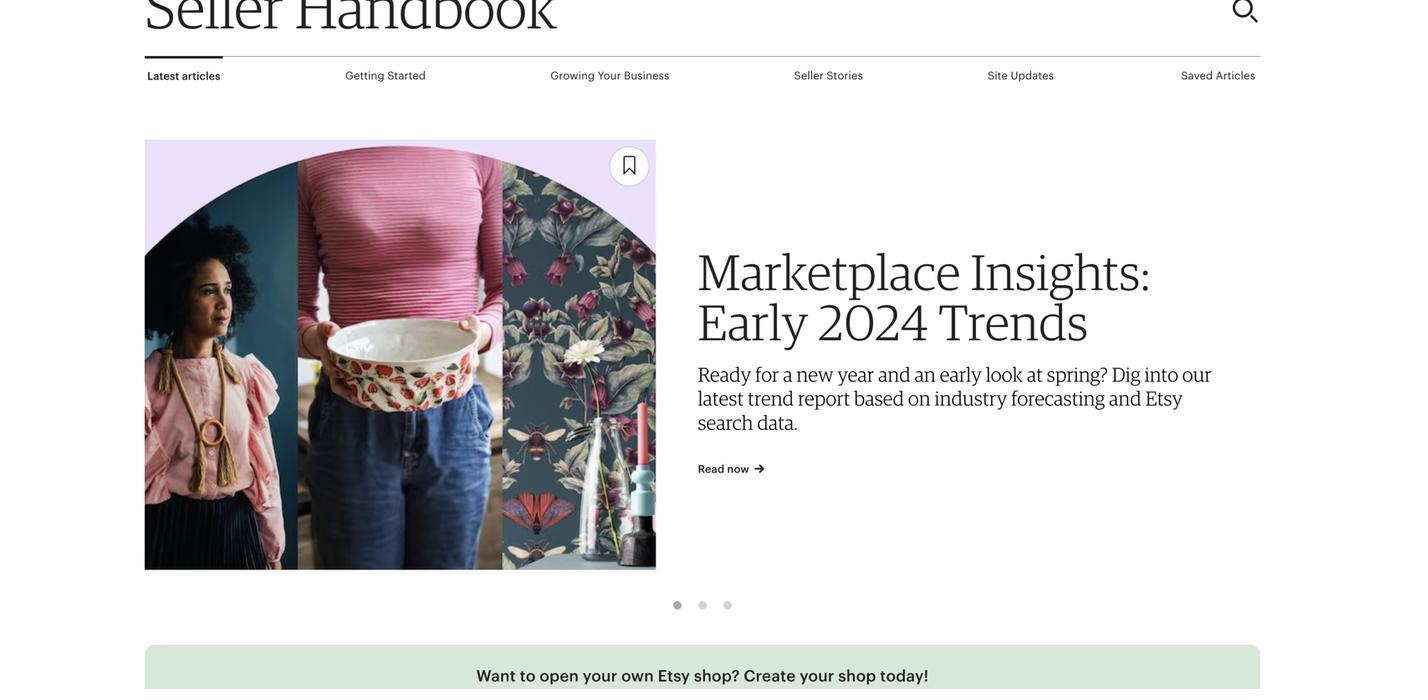 Task type: vqa. For each thing, say whether or not it's contained in the screenshot.
look
yes



Task type: locate. For each thing, give the bounding box(es) containing it.
marketplace insights: early 2024 trends link
[[698, 242, 1221, 352]]

1 horizontal spatial and
[[1110, 387, 1142, 410]]

ready for a new year and an early look at spring? dig into our latest trend report based on industry forecasting and etsy search data. link
[[698, 363, 1212, 435]]

etsy down into
[[1146, 387, 1183, 410]]

stories
[[827, 70, 863, 82]]

articles
[[182, 70, 221, 83]]

0 horizontal spatial your
[[583, 668, 618, 686]]

seller stories
[[794, 70, 863, 82]]

early
[[698, 292, 809, 352]]

your left own
[[583, 668, 618, 686]]

our
[[1183, 363, 1212, 386]]

saved
[[1182, 70, 1214, 82]]

shop
[[839, 668, 877, 686]]

now
[[728, 463, 750, 476]]

1 horizontal spatial your
[[800, 668, 835, 686]]

growing your business
[[551, 70, 670, 82]]

and
[[879, 363, 911, 386], [1110, 387, 1142, 410]]

1 vertical spatial and
[[1110, 387, 1142, 410]]

marketplace insights: early 2024 trends
[[698, 242, 1151, 352]]

data.
[[758, 411, 798, 435]]

your left shop on the right bottom of page
[[800, 668, 835, 686]]

seller stories link
[[792, 57, 866, 95]]

site updates
[[988, 70, 1054, 82]]

etsy inside ready for a new year and an early look at spring? dig into our latest trend report based on industry forecasting and etsy search data.
[[1146, 387, 1183, 410]]

0 horizontal spatial etsy
[[658, 668, 690, 686]]

saved articles link
[[1179, 57, 1259, 95]]

read
[[698, 463, 725, 476]]

started
[[387, 70, 426, 82]]

seller handbook group
[[145, 95, 1261, 625]]

your
[[598, 70, 621, 82]]

look
[[986, 363, 1023, 386]]

latest articles
[[147, 70, 221, 83]]

business
[[624, 70, 670, 82]]

0 horizontal spatial and
[[879, 363, 911, 386]]

your
[[583, 668, 618, 686], [800, 668, 835, 686]]

0 vertical spatial etsy
[[1146, 387, 1183, 410]]

and up based
[[879, 363, 911, 386]]

report
[[798, 387, 851, 410]]

year
[[838, 363, 875, 386]]

industry
[[935, 387, 1008, 410]]

etsy
[[1146, 387, 1183, 410], [658, 668, 690, 686]]

updates
[[1011, 70, 1054, 82]]

0 vertical spatial and
[[879, 363, 911, 386]]

2024
[[819, 292, 929, 352]]

and down dig
[[1110, 387, 1142, 410]]

etsy right own
[[658, 668, 690, 686]]

spring?
[[1047, 363, 1109, 386]]

getting started link
[[343, 57, 429, 95]]

site
[[988, 70, 1008, 82]]

trends
[[939, 292, 1089, 352]]

1 horizontal spatial etsy
[[1146, 387, 1183, 410]]

growing
[[551, 70, 595, 82]]

at
[[1027, 363, 1043, 386]]

growing your business link
[[548, 57, 672, 95]]

1 vertical spatial etsy
[[658, 668, 690, 686]]

to
[[520, 668, 536, 686]]

create
[[744, 668, 796, 686]]



Task type: describe. For each thing, give the bounding box(es) containing it.
want to open your own etsy shop? create your shop today!
[[477, 668, 929, 686]]

1 your from the left
[[583, 668, 618, 686]]

articles
[[1216, 70, 1256, 82]]

an
[[915, 363, 936, 386]]

ready
[[698, 363, 752, 386]]

for
[[756, 363, 780, 386]]

a
[[784, 363, 793, 386]]

latest
[[698, 387, 744, 410]]

on
[[909, 387, 931, 410]]

marketplace insights: early 2024 trends group
[[145, 125, 1233, 585]]

getting
[[345, 70, 385, 82]]

seller
[[794, 70, 824, 82]]

read now link
[[698, 460, 1221, 478]]

early
[[940, 363, 982, 386]]

trend
[[748, 387, 794, 410]]

ready for a new year and an early look at spring? dig into our latest trend report based on industry forecasting and etsy search data.
[[698, 363, 1212, 435]]

marketplace
[[698, 242, 961, 302]]

latest articles link
[[145, 56, 223, 94]]

forecasting
[[1012, 387, 1106, 410]]

insights:
[[971, 242, 1151, 302]]

getting started
[[345, 70, 426, 82]]

2 your from the left
[[800, 668, 835, 686]]

shop?
[[694, 668, 740, 686]]

search
[[698, 411, 754, 435]]

site updates link
[[986, 57, 1057, 95]]

latest
[[147, 70, 179, 83]]

new
[[797, 363, 834, 386]]

saved articles
[[1182, 70, 1256, 82]]

own
[[622, 668, 654, 686]]

open
[[540, 668, 579, 686]]

today!
[[881, 668, 929, 686]]

dig
[[1113, 363, 1141, 386]]

read now
[[698, 463, 750, 476]]

based
[[855, 387, 905, 410]]

into
[[1145, 363, 1179, 386]]

want
[[477, 668, 516, 686]]



